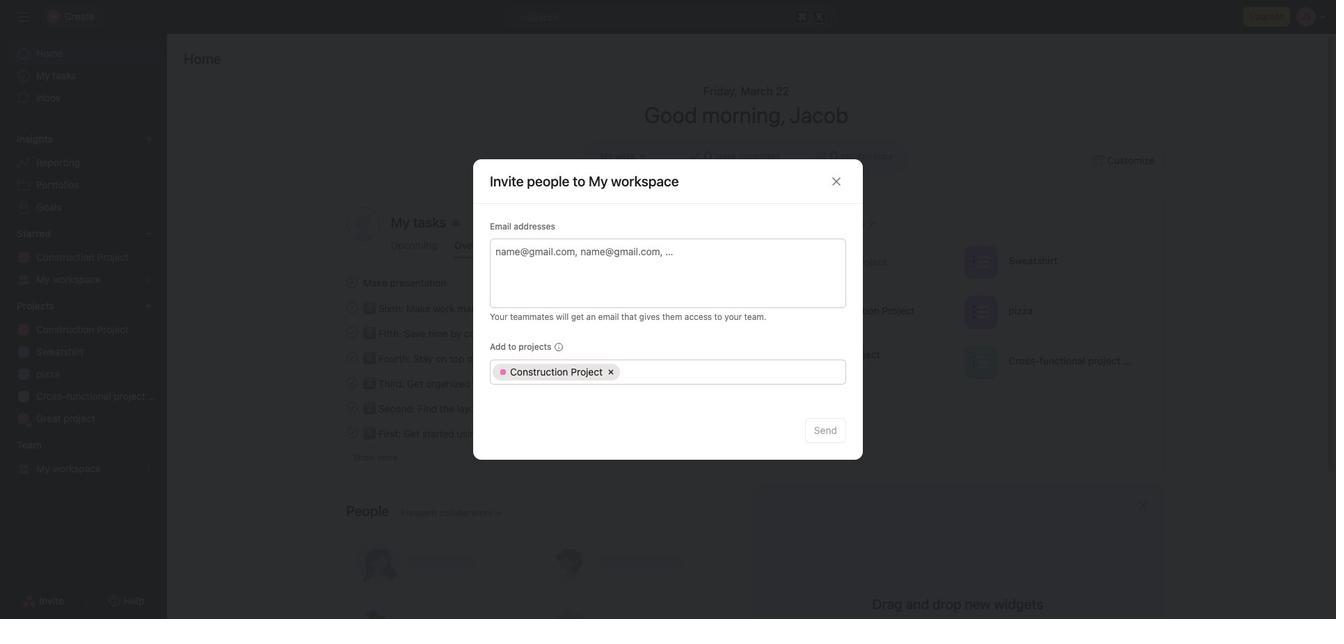 Task type: vqa. For each thing, say whether or not it's contained in the screenshot.
2nd 2 weeks from the top
no



Task type: describe. For each thing, give the bounding box(es) containing it.
mark complete image
[[344, 274, 360, 291]]

1 mark complete checkbox from the top
[[344, 299, 360, 316]]

3 mark complete checkbox from the top
[[344, 375, 360, 391]]

mark complete image for 3rd mark complete checkbox from the bottom of the page
[[344, 299, 360, 316]]

list image
[[973, 304, 989, 321]]

1 board image from the top
[[784, 304, 800, 321]]

3 mark complete checkbox from the top
[[344, 425, 360, 441]]

mark complete image for 2nd mark complete option from the bottom of the page
[[344, 375, 360, 391]]

teams element
[[0, 433, 167, 483]]

mark complete image for third mark complete option from the bottom of the page
[[344, 324, 360, 341]]

2 mark complete checkbox from the top
[[344, 350, 360, 366]]

mark complete image for first mark complete option from the bottom of the page
[[344, 400, 360, 416]]

1 mark complete checkbox from the top
[[344, 274, 360, 291]]

mark complete image for 3rd mark complete checkbox from the top of the page
[[344, 425, 360, 441]]



Task type: locate. For each thing, give the bounding box(es) containing it.
2 mark complete checkbox from the top
[[344, 324, 360, 341]]

1 vertical spatial board image
[[784, 354, 800, 371]]

2 mark complete image from the top
[[344, 324, 360, 341]]

list image
[[973, 254, 989, 271], [973, 354, 989, 371]]

4 mark complete checkbox from the top
[[344, 400, 360, 416]]

6 mark complete image from the top
[[344, 425, 360, 441]]

2 board image from the top
[[784, 354, 800, 371]]

board image
[[784, 304, 800, 321], [784, 354, 800, 371]]

list image down list icon
[[973, 354, 989, 371]]

Mark complete checkbox
[[344, 274, 360, 291], [344, 324, 360, 341], [344, 375, 360, 391], [344, 400, 360, 416]]

more information image
[[555, 343, 563, 352], [555, 343, 563, 352]]

5 mark complete image from the top
[[344, 400, 360, 416]]

add profile photo image
[[346, 207, 380, 241]]

list image up list icon
[[973, 254, 989, 271]]

close this dialog image
[[831, 176, 843, 187], [831, 176, 843, 187]]

1 mark complete image from the top
[[344, 299, 360, 316]]

starred element
[[0, 221, 167, 294]]

3 mark complete image from the top
[[344, 350, 360, 366]]

row
[[491, 361, 846, 384], [491, 361, 846, 384]]

global element
[[0, 34, 167, 118]]

0 vertical spatial board image
[[784, 304, 800, 321]]

2 vertical spatial mark complete checkbox
[[344, 425, 360, 441]]

1 list image from the top
[[973, 254, 989, 271]]

1 vertical spatial list image
[[973, 354, 989, 371]]

projects element
[[0, 294, 167, 433]]

dialog
[[473, 159, 863, 460], [473, 159, 863, 460]]

4 mark complete image from the top
[[344, 375, 360, 391]]

mark complete image for 2nd mark complete checkbox from the bottom of the page
[[344, 350, 360, 366]]

Mark complete checkbox
[[344, 299, 360, 316], [344, 350, 360, 366], [344, 425, 360, 441]]

0 vertical spatial list image
[[973, 254, 989, 271]]

cell
[[493, 364, 620, 381], [493, 364, 620, 381], [622, 364, 842, 381], [622, 364, 842, 381]]

name@gmail.com, name@gmail.com, … text field
[[496, 243, 839, 260], [496, 243, 839, 260]]

mark complete image
[[344, 299, 360, 316], [344, 324, 360, 341], [344, 350, 360, 366], [344, 375, 360, 391], [344, 400, 360, 416], [344, 425, 360, 441]]

2 list image from the top
[[973, 354, 989, 371]]

0 vertical spatial mark complete checkbox
[[344, 299, 360, 316]]

list item
[[770, 241, 959, 283], [330, 295, 741, 320], [330, 320, 741, 345], [330, 345, 741, 370], [330, 370, 741, 395]]

insights element
[[0, 127, 167, 221]]

1 vertical spatial mark complete checkbox
[[344, 350, 360, 366]]

dismiss image
[[1138, 501, 1149, 512]]

hide sidebar image
[[18, 11, 29, 22]]



